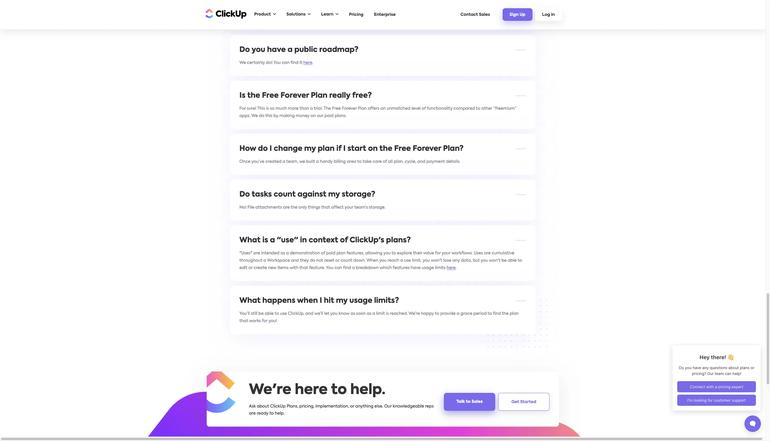Task type: describe. For each thing, give the bounding box(es) containing it.
plan?
[[444, 145, 464, 153]]

any
[[453, 259, 460, 263]]

plan inside 'you'll still be able to use clickup, and we'll let you know as soon as a limit is reached. we're happy to provide a grace period to find the plan that works for you!'
[[510, 312, 519, 316]]

still
[[251, 312, 258, 316]]

1 horizontal spatial i
[[320, 298, 322, 305]]

team,
[[287, 160, 299, 164]]

2 horizontal spatial i
[[344, 145, 346, 153]]

of inside for sure! this is so much more than a trial. the free forever plan offers an unmatched level of functionality compared to other "freemium" apps. we do this by making money on our paid plans.
[[422, 107, 426, 111]]

clickup's
[[350, 237, 385, 244]]

your right "do,"
[[335, 8, 344, 12]]

when inside "uses" are intended as a demonstration of paid plan features, allowing you to explore their value for your workflows. uses are cumulative throughout a workspace and they do not reset or count down. when you reach a use limit, you won't lose any data, but you won't be able to edit or create new items with that feature. you can find a breakdown which features have usage limits
[[367, 259, 379, 263]]

clickup logo image
[[198, 368, 236, 413]]

your right affect
[[345, 206, 354, 210]]

workspace
[[267, 259, 290, 263]]

sure!
[[247, 107, 257, 111]]

we certainly do! you can find it here .
[[240, 61, 314, 65]]

here link for do you have a public roadmap?
[[304, 61, 313, 65]]

certainly
[[247, 61, 265, 65]]

enterprise
[[374, 12, 396, 17]]

talk to sales
[[457, 400, 483, 404]]

contact
[[461, 12, 478, 17]]

free for much
[[332, 107, 341, 111]]

built
[[307, 160, 316, 164]]

demonstration
[[290, 251, 320, 255]]

you're
[[240, 8, 252, 12]]

you up learn
[[320, 8, 327, 12]]

clickup
[[270, 405, 286, 409]]

1 vertical spatial .
[[456, 266, 457, 270]]

find inside 'you'll still be able to use clickup, and we'll let you know as soon as a limit is reached. we're happy to provide a grace period to find the plan that works for you!'
[[494, 312, 501, 316]]

plans,
[[287, 405, 299, 409]]

able inside "uses" are intended as a demonstration of paid plan features, allowing you to explore their value for your workflows. uses are cumulative throughout a workspace and they do not reset or count down. when you reach a use limit, you won't lose any data, but you won't be able to edit or create new items with that feature. you can find a breakdown which features have usage limits
[[508, 259, 517, 263]]

making
[[280, 114, 295, 118]]

a left team,
[[283, 160, 286, 164]]

you inside "uses" are intended as a demonstration of paid plan features, allowing you to explore their value for your workflows. uses are cumulative throughout a workspace and they do not reset or count down. when you reach a use limit, you won't lose any data, but you won't be able to edit or create new items with that feature. you can find a breakdown which features have usage limits
[[326, 266, 334, 270]]

my for plan
[[305, 145, 316, 153]]

is the free forever plan really free?
[[240, 92, 372, 99]]

get
[[512, 400, 520, 404]]

level
[[412, 107, 421, 111]]

solutions
[[287, 12, 306, 16]]

a inside for sure! this is so much more than a trial. the free forever plan offers an unmatched level of functionality compared to other "freemium" apps. we do this by making money on our paid plans.
[[310, 107, 313, 111]]

no! file attachments are the only things that affect your team's storage.
[[240, 206, 386, 210]]

no!
[[240, 206, 247, 210]]

1 won't from the left
[[431, 259, 443, 263]]

are inside ask about clickup plans, pricing, implementation, or anything else. our knowledgeable reps are ready to help.
[[249, 412, 256, 416]]

grace
[[461, 312, 473, 316]]

roadmap?
[[320, 46, 359, 54]]

how
[[240, 145, 257, 153]]

plan inside you're free to cancel at anytime! when you do, your current plan will last until the end of your billing cycle, unless you choose to downgrade immediately.
[[361, 8, 370, 12]]

0 vertical spatial count
[[274, 191, 296, 198]]

workflows.
[[452, 251, 473, 255]]

a left limit
[[373, 312, 376, 316]]

cycle, inside you're free to cancel at anytime! when you do, your current plan will last until the end of your billing cycle, unless you choose to downgrade immediately.
[[441, 8, 453, 12]]

contact sales
[[461, 12, 490, 17]]

the right is
[[248, 92, 261, 99]]

1 vertical spatial in
[[300, 237, 307, 244]]

when
[[298, 298, 318, 305]]

get started
[[512, 400, 537, 404]]

our
[[385, 405, 392, 409]]

end
[[404, 8, 412, 12]]

will
[[371, 8, 377, 12]]

pricing,
[[300, 405, 315, 409]]

log in
[[543, 13, 555, 17]]

so
[[270, 107, 275, 111]]

details.
[[446, 160, 461, 164]]

0 vertical spatial here
[[304, 61, 313, 65]]

file
[[248, 206, 255, 210]]

offers
[[368, 107, 380, 111]]

provide
[[441, 312, 456, 316]]

context
[[309, 237, 339, 244]]

0 horizontal spatial i
[[270, 145, 272, 153]]

are right uses
[[485, 251, 491, 255]]

pricing
[[349, 12, 364, 17]]

log
[[543, 13, 551, 17]]

team's
[[355, 206, 368, 210]]

when inside you're free to cancel at anytime! when you do, your current plan will last until the end of your billing cycle, unless you choose to downgrade immediately.
[[307, 8, 319, 12]]

a left grace
[[457, 312, 460, 316]]

payment
[[427, 160, 445, 164]]

1 vertical spatial or
[[249, 266, 253, 270]]

count inside "uses" are intended as a demonstration of paid plan features, allowing you to explore their value for your workflows. uses are cumulative throughout a workspace and they do not reset or count down. when you reach a use limit, you won't lose any data, but you won't be able to edit or create new items with that feature. you can find a breakdown which features have usage limits
[[341, 259, 353, 263]]

you right but
[[481, 259, 489, 263]]

this
[[258, 107, 265, 111]]

my for storage?
[[329, 191, 340, 198]]

money
[[296, 114, 310, 118]]

this
[[266, 114, 273, 118]]

limit
[[377, 312, 385, 316]]

we're
[[249, 384, 292, 398]]

product button
[[252, 9, 279, 21]]

our
[[317, 114, 324, 118]]

2 vertical spatial my
[[336, 298, 348, 305]]

0 vertical spatial .
[[313, 61, 314, 65]]

you inside 'you'll still be able to use clickup, and we'll let you know as soon as a limit is reached. we're happy to provide a grace period to find the plan that works for you!'
[[331, 312, 338, 316]]

handy
[[320, 160, 333, 164]]

limit,
[[412, 259, 422, 263]]

of inside "uses" are intended as a demonstration of paid plan features, allowing you to explore their value for your workflows. uses are cumulative throughout a workspace and they do not reset or count down. when you reach a use limit, you won't lose any data, but you won't be able to edit or create new items with that feature. you can find a breakdown which features have usage limits
[[321, 251, 326, 255]]

allowing
[[366, 251, 383, 255]]

you up reach
[[384, 251, 391, 255]]

learn
[[321, 12, 334, 16]]

if
[[337, 145, 342, 153]]

pricing link
[[346, 10, 367, 20]]

new
[[268, 266, 277, 270]]

1 horizontal spatial as
[[351, 312, 355, 316]]

knowledgeable
[[393, 405, 424, 409]]

is
[[240, 92, 246, 99]]

1 vertical spatial on
[[369, 145, 378, 153]]

edit
[[240, 266, 248, 270]]

your right the end
[[418, 8, 427, 12]]

is inside for sure! this is so much more than a trial. the free forever plan offers an unmatched level of functionality compared to other "freemium" apps. we do this by making money on our paid plans.
[[266, 107, 269, 111]]

0 vertical spatial forever
[[281, 92, 309, 99]]

free?
[[353, 92, 372, 99]]

as inside "uses" are intended as a demonstration of paid plan features, allowing you to explore their value for your workflows. uses are cumulative throughout a workspace and they do not reset or count down. when you reach a use limit, you won't lose any data, but you won't be able to edit or create new items with that feature. you can find a breakdown which features have usage limits
[[281, 251, 285, 255]]

0 horizontal spatial plan
[[311, 92, 328, 99]]

be inside "uses" are intended as a demonstration of paid plan features, allowing you to explore their value for your workflows. uses are cumulative throughout a workspace and they do not reset or count down. when you reach a use limit, you won't lose any data, but you won't be able to edit or create new items with that feature. you can find a breakdown which features have usage limits
[[502, 259, 507, 263]]

and inside "uses" are intended as a demonstration of paid plan features, allowing you to explore their value for your workflows. uses are cumulative throughout a workspace and they do not reset or count down. when you reach a use limit, you won't lose any data, but you won't be able to edit or create new items with that feature. you can find a breakdown which features have usage limits
[[291, 259, 299, 263]]

0 horizontal spatial have
[[267, 46, 286, 54]]

do,
[[328, 8, 334, 12]]

0 vertical spatial help.
[[351, 384, 386, 398]]

have inside "uses" are intended as a demonstration of paid plan features, allowing you to explore their value for your workflows. uses are cumulative throughout a workspace and they do not reset or count down. when you reach a use limit, you won't lose any data, but you won't be able to edit or create new items with that feature. you can find a breakdown which features have usage limits
[[411, 266, 421, 270]]

0 vertical spatial free
[[262, 92, 279, 99]]

sales inside button
[[479, 12, 490, 17]]

the left only
[[291, 206, 298, 210]]

storage?
[[342, 191, 376, 198]]

at
[[282, 8, 287, 12]]

0 vertical spatial you
[[274, 61, 281, 65]]

a up features
[[401, 259, 404, 263]]

data,
[[461, 259, 472, 263]]

2 vertical spatial here
[[295, 384, 328, 398]]

that inside "uses" are intended as a demonstration of paid plan features, allowing you to explore their value for your workflows. uses are cumulative throughout a workspace and they do not reset or count down. when you reach a use limit, you won't lose any data, but you won't be able to edit or create new items with that feature. you can find a breakdown which features have usage limits
[[300, 266, 308, 270]]

implementation,
[[316, 405, 349, 409]]

plans.
[[335, 114, 347, 118]]

works
[[250, 319, 261, 323]]

2 won't from the left
[[490, 259, 501, 263]]

more
[[288, 107, 299, 111]]

unmatched
[[387, 107, 411, 111]]

plans?
[[387, 237, 411, 244]]

you up which at the bottom
[[380, 259, 387, 263]]

you'll
[[240, 312, 250, 316]]

you up the contact on the right
[[467, 8, 474, 12]]

cumulative
[[492, 251, 515, 255]]

and inside 'you'll still be able to use clickup, and we'll let you know as soon as a limit is reached. we're happy to provide a grace period to find the plan that works for you!'
[[306, 312, 314, 316]]

all
[[388, 160, 393, 164]]

is inside 'you'll still be able to use clickup, and we'll let you know as soon as a limit is reached. we're happy to provide a grace period to find the plan that works for you!'
[[386, 312, 389, 316]]

1 vertical spatial do
[[258, 145, 268, 153]]



Task type: locate. For each thing, give the bounding box(es) containing it.
forever for than
[[342, 107, 357, 111]]

. right it
[[313, 61, 314, 65]]

change
[[274, 145, 303, 153]]

to inside ask about clickup plans, pricing, implementation, or anything else. our knowledgeable reps are ready to help.
[[270, 412, 274, 416]]

0 vertical spatial be
[[502, 259, 507, 263]]

trial.
[[314, 107, 323, 111]]

we're
[[409, 312, 420, 316]]

log in link
[[535, 8, 562, 21]]

1 vertical spatial help.
[[275, 412, 285, 416]]

on
[[311, 114, 316, 118], [369, 145, 378, 153]]

0 horizontal spatial can
[[282, 61, 290, 65]]

here link for what is a "use" in context of clickup's plans?
[[447, 266, 456, 270]]

1 horizontal spatial forever
[[342, 107, 357, 111]]

your inside "uses" are intended as a demonstration of paid plan features, allowing you to explore their value for your workflows. uses are cumulative throughout a workspace and they do not reset or count down. when you reach a use limit, you won't lose any data, but you won't be able to edit or create new items with that feature. you can find a breakdown which features have usage limits
[[442, 251, 451, 255]]

can
[[282, 61, 290, 65], [335, 266, 343, 270]]

0 horizontal spatial or
[[249, 266, 253, 270]]

2 horizontal spatial forever
[[413, 145, 442, 153]]

1 vertical spatial sales
[[472, 400, 483, 404]]

when right anytime!
[[307, 8, 319, 12]]

2 what from the top
[[240, 298, 261, 305]]

once
[[240, 160, 251, 164]]

as up workspace
[[281, 251, 285, 255]]

be
[[502, 259, 507, 263], [259, 312, 264, 316]]

2 vertical spatial free
[[395, 145, 411, 153]]

ready
[[257, 412, 269, 416]]

or left anything
[[350, 405, 355, 409]]

what up "uses"
[[240, 237, 261, 244]]

which
[[380, 266, 392, 270]]

paid inside for sure! this is so much more than a trial. the free forever plan offers an unmatched level of functionality compared to other "freemium" apps. we do this by making money on our paid plans.
[[325, 114, 334, 118]]

features,
[[347, 251, 365, 255]]

do up no!
[[240, 191, 250, 198]]

an
[[381, 107, 386, 111]]

free up plans.
[[332, 107, 341, 111]]

free for plan
[[395, 145, 411, 153]]

1 horizontal spatial you
[[326, 266, 334, 270]]

until
[[387, 8, 395, 12]]

with
[[290, 266, 299, 270]]

0 vertical spatial we
[[240, 61, 246, 65]]

be down cumulative
[[502, 259, 507, 263]]

in right log
[[552, 13, 555, 17]]

current
[[345, 8, 360, 12]]

0 vertical spatial or
[[336, 259, 340, 263]]

that down you'll
[[240, 319, 249, 323]]

as left soon
[[351, 312, 355, 316]]

0 horizontal spatial as
[[281, 251, 285, 255]]

paid inside "uses" are intended as a demonstration of paid plan features, allowing you to explore their value for your workflows. uses are cumulative throughout a workspace and they do not reset or count down. when you reach a use limit, you won't lose any data, but you won't be able to edit or create new items with that feature. you can find a breakdown which features have usage limits
[[327, 251, 336, 255]]

are left only
[[283, 206, 290, 210]]

1 horizontal spatial on
[[369, 145, 378, 153]]

reach
[[388, 259, 400, 263]]

cycle, right plan, in the right of the page
[[405, 160, 417, 164]]

you!
[[269, 319, 277, 323]]

2 vertical spatial or
[[350, 405, 355, 409]]

what is a "use" in context of clickup's plans?
[[240, 237, 411, 244]]

we're here to help.
[[249, 384, 386, 398]]

"uses" are intended as a demonstration of paid plan features, allowing you to explore their value for your workflows. uses are cumulative throughout a workspace and they do not reset or count down. when you reach a use limit, you won't lose any data, but you won't be able to edit or create new items with that feature. you can find a breakdown which features have usage limits
[[240, 251, 523, 270]]

that right things
[[322, 206, 330, 210]]

breakdown
[[356, 266, 379, 270]]

are
[[283, 206, 290, 210], [254, 251, 260, 255], [485, 251, 491, 255], [249, 412, 256, 416]]

0 horizontal spatial use
[[280, 312, 287, 316]]

to inside button
[[466, 400, 471, 404]]

for inside "uses" are intended as a demonstration of paid plan features, allowing you to explore their value for your workflows. uses are cumulative throughout a workspace and they do not reset or count down. when you reach a use limit, you won't lose any data, but you won't be able to edit or create new items with that feature. you can find a breakdown which features have usage limits
[[436, 251, 441, 255]]

1 horizontal spatial when
[[367, 259, 379, 263]]

clickup image
[[204, 8, 247, 19]]

you've
[[252, 160, 265, 164]]

of right the end
[[413, 8, 417, 12]]

in up demonstration
[[300, 237, 307, 244]]

able down cumulative
[[508, 259, 517, 263]]

items
[[278, 266, 289, 270]]

0 vertical spatial use
[[405, 259, 411, 263]]

1 vertical spatial here
[[447, 266, 456, 270]]

1 horizontal spatial or
[[336, 259, 340, 263]]

forever up more at the left top of page
[[281, 92, 309, 99]]

use inside "uses" are intended as a demonstration of paid plan features, allowing you to explore their value for your workflows. uses are cumulative throughout a workspace and they do not reset or count down. when you reach a use limit, you won't lose any data, but you won't be able to edit or create new items with that feature. you can find a breakdown which features have usage limits
[[405, 259, 411, 263]]

0 vertical spatial paid
[[325, 114, 334, 118]]

here right it
[[304, 61, 313, 65]]

do up the certainly
[[240, 46, 250, 54]]

we inside for sure! this is so much more than a trial. the free forever plan offers an unmatched level of functionality compared to other "freemium" apps. we do this by making money on our paid plans.
[[252, 114, 258, 118]]

have up we certainly do! you can find it here .
[[267, 46, 286, 54]]

when down the allowing
[[367, 259, 379, 263]]

and left we'll
[[306, 312, 314, 316]]

talk to sales button
[[444, 393, 496, 411]]

else.
[[375, 405, 384, 409]]

1 horizontal spatial that
[[300, 266, 308, 270]]

1 vertical spatial plan
[[358, 107, 367, 111]]

1 horizontal spatial here link
[[447, 266, 456, 270]]

a up workspace
[[286, 251, 289, 255]]

on up the care at the top of page
[[369, 145, 378, 153]]

happy
[[421, 312, 434, 316]]

1 horizontal spatial find
[[344, 266, 351, 270]]

features
[[393, 266, 410, 270]]

0 vertical spatial that
[[322, 206, 330, 210]]

0 horizontal spatial help.
[[275, 412, 285, 416]]

is right limit
[[386, 312, 389, 316]]

1 vertical spatial billing
[[334, 160, 346, 164]]

0 horizontal spatial you
[[274, 61, 281, 65]]

is up the intended
[[263, 237, 269, 244]]

forever inside for sure! this is so much more than a trial. the free forever plan offers an unmatched level of functionality compared to other "freemium" apps. we do this by making money on our paid plans.
[[342, 107, 357, 111]]

of up not
[[321, 251, 326, 255]]

2 vertical spatial and
[[306, 312, 314, 316]]

billing inside you're free to cancel at anytime! when you do, your current plan will last until the end of your billing cycle, unless you choose to downgrade immediately.
[[428, 8, 440, 12]]

here
[[304, 61, 313, 65], [447, 266, 456, 270], [295, 384, 328, 398]]

plan inside for sure! this is so much more than a trial. the free forever plan offers an unmatched level of functionality compared to other "freemium" apps. we do this by making money on our paid plans.
[[358, 107, 367, 111]]

usage left limits
[[422, 266, 434, 270]]

paid
[[325, 114, 334, 118], [327, 251, 336, 255]]

1 vertical spatial when
[[367, 259, 379, 263]]

here link right it
[[304, 61, 313, 65]]

able inside 'you'll still be able to use clickup, and we'll let you know as soon as a limit is reached. we're happy to provide a grace period to find the plan that works for you!'
[[265, 312, 274, 316]]

plan left offers
[[358, 107, 367, 111]]

you right do!
[[274, 61, 281, 65]]

i
[[270, 145, 272, 153], [344, 145, 346, 153], [320, 298, 322, 305]]

do inside "uses" are intended as a demonstration of paid plan features, allowing you to explore their value for your workflows. uses are cumulative throughout a workspace and they do not reset or count down. when you reach a use limit, you won't lose any data, but you won't be able to edit or create new items with that feature. you can find a breakdown which features have usage limits
[[310, 259, 316, 263]]

limits
[[435, 266, 446, 270]]

usage inside "uses" are intended as a demonstration of paid plan features, allowing you to explore their value for your workflows. uses are cumulative throughout a workspace and they do not reset or count down. when you reach a use limit, you won't lose any data, but you won't be able to edit or create new items with that feature. you can find a breakdown which features have usage limits
[[422, 266, 434, 270]]

0 horizontal spatial for
[[262, 319, 268, 323]]

of
[[413, 8, 417, 12], [422, 107, 426, 111], [383, 160, 387, 164], [340, 237, 348, 244], [321, 251, 326, 255]]

what for what is a "use" in context of clickup's plans?
[[240, 237, 261, 244]]

of inside you're free to cancel at anytime! when you do, your current plan will last until the end of your billing cycle, unless you choose to downgrade immediately.
[[413, 8, 417, 12]]

0 vertical spatial can
[[282, 61, 290, 65]]

what for what happens when i hit my usage limits?
[[240, 298, 261, 305]]

0 horizontal spatial here link
[[304, 61, 313, 65]]

you down reset
[[326, 266, 334, 270]]

1 horizontal spatial able
[[508, 259, 517, 263]]

what
[[240, 237, 261, 244], [240, 298, 261, 305]]

1 vertical spatial my
[[329, 191, 340, 198]]

2 do from the top
[[240, 191, 250, 198]]

2 vertical spatial do
[[310, 259, 316, 263]]

. down 'any'
[[456, 266, 457, 270]]

paid down the
[[325, 114, 334, 118]]

0 vertical spatial on
[[311, 114, 316, 118]]

1 vertical spatial have
[[411, 266, 421, 270]]

free
[[253, 8, 261, 12]]

1 vertical spatial be
[[259, 312, 264, 316]]

limits?
[[375, 298, 400, 305]]

help. down clickup on the bottom left
[[275, 412, 285, 416]]

0 horizontal spatial find
[[291, 61, 299, 65]]

the right period
[[502, 312, 509, 316]]

1 vertical spatial cycle,
[[405, 160, 417, 164]]

1 what from the top
[[240, 237, 261, 244]]

0 vertical spatial here link
[[304, 61, 313, 65]]

0 horizontal spatial able
[[265, 312, 274, 316]]

0 vertical spatial and
[[418, 160, 426, 164]]

1 vertical spatial count
[[341, 259, 353, 263]]

you right let
[[331, 312, 338, 316]]

really
[[330, 92, 351, 99]]

and up with
[[291, 259, 299, 263]]

i right if
[[344, 145, 346, 153]]

create
[[254, 266, 267, 270]]

1 vertical spatial is
[[263, 237, 269, 244]]

0 horizontal spatial be
[[259, 312, 264, 316]]

0 vertical spatial billing
[[428, 8, 440, 12]]

sign up button
[[503, 8, 533, 21]]

1 horizontal spatial be
[[502, 259, 507, 263]]

1 vertical spatial forever
[[342, 107, 357, 111]]

2 vertical spatial is
[[386, 312, 389, 316]]

0 vertical spatial sales
[[479, 12, 490, 17]]

0 vertical spatial usage
[[422, 266, 434, 270]]

1 horizontal spatial won't
[[490, 259, 501, 263]]

uses
[[474, 251, 484, 255]]

sales down choose
[[479, 12, 490, 17]]

0 vertical spatial my
[[305, 145, 316, 153]]

is left so
[[266, 107, 269, 111]]

immediately.
[[240, 15, 266, 19]]

here down lose
[[447, 266, 456, 270]]

my up built
[[305, 145, 316, 153]]

billing left area at the top of the page
[[334, 160, 346, 164]]

0 horizontal spatial won't
[[431, 259, 443, 263]]

sales inside button
[[472, 400, 483, 404]]

that down they
[[300, 266, 308, 270]]

or right reset
[[336, 259, 340, 263]]

not
[[317, 259, 324, 263]]

throughout
[[240, 259, 263, 263]]

sign
[[510, 13, 519, 17]]

1 vertical spatial can
[[335, 266, 343, 270]]

1 horizontal spatial in
[[552, 13, 555, 17]]

can inside "uses" are intended as a demonstration of paid plan features, allowing you to explore their value for your workflows. uses are cumulative throughout a workspace and they do not reset or count down. when you reach a use limit, you won't lose any data, but you won't be able to edit or create new items with that feature. you can find a breakdown which features have usage limits
[[335, 266, 343, 270]]

1 vertical spatial and
[[291, 259, 299, 263]]

cycle, left unless
[[441, 8, 453, 12]]

0 vertical spatial what
[[240, 237, 261, 244]]

do left not
[[310, 259, 316, 263]]

count
[[274, 191, 296, 198], [341, 259, 353, 263]]

0 horizontal spatial usage
[[350, 298, 373, 305]]

count down features,
[[341, 259, 353, 263]]

0 horizontal spatial and
[[291, 259, 299, 263]]

help. up anything
[[351, 384, 386, 398]]

1 vertical spatial able
[[265, 312, 274, 316]]

a down down.
[[353, 266, 355, 270]]

my right hit on the bottom left of page
[[336, 298, 348, 305]]

as right soon
[[367, 312, 372, 316]]

the up all
[[380, 145, 393, 153]]

won't up limits
[[431, 259, 443, 263]]

of left all
[[383, 160, 387, 164]]

created
[[266, 160, 282, 164]]

compared
[[454, 107, 475, 111]]

a up the create
[[264, 259, 267, 263]]

a right built
[[317, 160, 319, 164]]

about
[[257, 405, 269, 409]]

are up throughout
[[254, 251, 260, 255]]

1 vertical spatial here link
[[447, 266, 456, 270]]

plan inside "uses" are intended as a demonstration of paid plan features, allowing you to explore their value for your workflows. uses are cumulative throughout a workspace and they do not reset or count down. when you reach a use limit, you won't lose any data, but you won't be able to edit or create new items with that feature. you can find a breakdown which features have usage limits
[[337, 251, 346, 255]]

use left clickup,
[[280, 312, 287, 316]]

1 horizontal spatial .
[[456, 266, 457, 270]]

or inside ask about clickup plans, pricing, implementation, or anything else. our knowledgeable reps are ready to help.
[[350, 405, 355, 409]]

"use"
[[277, 237, 299, 244]]

2 horizontal spatial as
[[367, 312, 372, 316]]

2 vertical spatial forever
[[413, 145, 442, 153]]

attachments
[[256, 206, 282, 210]]

plan up the trial.
[[311, 92, 328, 99]]

storage.
[[369, 206, 386, 210]]

value
[[424, 251, 435, 255]]

0 vertical spatial cycle,
[[441, 8, 453, 12]]

here up pricing, at the left bottom of page
[[295, 384, 328, 398]]

you down value
[[423, 259, 430, 263]]

once you've created a team, we built a handy billing area to take care of all plan, cycle, and payment details.
[[240, 160, 461, 164]]

sales right the talk
[[472, 400, 483, 404]]

count up attachments
[[274, 191, 296, 198]]

do left this
[[259, 114, 265, 118]]

ask about clickup plans, pricing, implementation, or anything else. our knowledgeable reps are ready to help.
[[249, 405, 434, 416]]

that inside 'you'll still be able to use clickup, and we'll let you know as soon as a limit is reached. we're happy to provide a grace period to find the plan that works for you!'
[[240, 319, 249, 323]]

a up the intended
[[270, 237, 275, 244]]

1 horizontal spatial usage
[[422, 266, 434, 270]]

reps
[[425, 405, 434, 409]]

your
[[335, 8, 344, 12], [418, 8, 427, 12], [345, 206, 354, 210], [442, 251, 451, 255]]

do inside for sure! this is so much more than a trial. the free forever plan offers an unmatched level of functionality compared to other "freemium" apps. we do this by making money on our paid plans.
[[259, 114, 265, 118]]

forever for i
[[413, 145, 442, 153]]

0 horizontal spatial when
[[307, 8, 319, 12]]

plan,
[[394, 160, 404, 164]]

1 vertical spatial we
[[252, 114, 258, 118]]

use down the explore
[[405, 259, 411, 263]]

2 horizontal spatial free
[[395, 145, 411, 153]]

for left you!
[[262, 319, 268, 323]]

1 horizontal spatial and
[[306, 312, 314, 316]]

to
[[262, 8, 267, 12], [491, 8, 495, 12], [476, 107, 481, 111], [358, 160, 362, 164], [392, 251, 396, 255], [518, 259, 523, 263], [275, 312, 279, 316], [435, 312, 440, 316], [488, 312, 493, 316], [331, 384, 347, 398], [466, 400, 471, 404], [270, 412, 274, 416]]

find down features,
[[344, 266, 351, 270]]

than
[[300, 107, 309, 111]]

is
[[266, 107, 269, 111], [263, 237, 269, 244], [386, 312, 389, 316]]

forever up plans.
[[342, 107, 357, 111]]

sign up
[[510, 13, 526, 17]]

won't down cumulative
[[490, 259, 501, 263]]

have down limit,
[[411, 266, 421, 270]]

what up still
[[240, 298, 261, 305]]

do you have a public roadmap?
[[240, 46, 359, 54]]

or right edit
[[249, 266, 253, 270]]

1 vertical spatial that
[[300, 266, 308, 270]]

use inside 'you'll still be able to use clickup, and we'll let you know as soon as a limit is reached. we're happy to provide a grace period to find the plan that works for you!'
[[280, 312, 287, 316]]

free inside for sure! this is so much more than a trial. the free forever plan offers an unmatched level of functionality compared to other "freemium" apps. we do this by making money on our paid plans.
[[332, 107, 341, 111]]

and left payment on the top right of page
[[418, 160, 426, 164]]

forever
[[281, 92, 309, 99], [342, 107, 357, 111], [413, 145, 442, 153]]

1 horizontal spatial can
[[335, 266, 343, 270]]

down.
[[354, 259, 366, 263]]

billing
[[428, 8, 440, 12], [334, 160, 346, 164]]

0 horizontal spatial forever
[[281, 92, 309, 99]]

start
[[348, 145, 367, 153]]

on inside for sure! this is so much more than a trial. the free forever plan offers an unmatched level of functionality compared to other "freemium" apps. we do this by making money on our paid plans.
[[311, 114, 316, 118]]

to inside for sure! this is so much more than a trial. the free forever plan offers an unmatched level of functionality compared to other "freemium" apps. we do this by making money on our paid plans.
[[476, 107, 481, 111]]

a left public
[[288, 46, 293, 54]]

ask
[[249, 405, 256, 409]]

i left hit on the bottom left of page
[[320, 298, 322, 305]]

be inside 'you'll still be able to use clickup, and we'll let you know as soon as a limit is reached. we're happy to provide a grace period to find the plan that works for you!'
[[259, 312, 264, 316]]

1 do from the top
[[240, 46, 250, 54]]

do
[[240, 46, 250, 54], [240, 191, 250, 198]]

i up created
[[270, 145, 272, 153]]

here link down lose
[[447, 266, 456, 270]]

1 horizontal spatial billing
[[428, 8, 440, 12]]

0 horizontal spatial billing
[[334, 160, 346, 164]]

product
[[254, 12, 271, 16]]

0 horizontal spatial cycle,
[[405, 160, 417, 164]]

2 horizontal spatial find
[[494, 312, 501, 316]]

you
[[320, 8, 327, 12], [467, 8, 474, 12], [252, 46, 266, 54], [384, 251, 391, 255], [380, 259, 387, 263], [423, 259, 430, 263], [481, 259, 489, 263], [331, 312, 338, 316]]

help.
[[351, 384, 386, 398], [275, 412, 285, 416]]

be right still
[[259, 312, 264, 316]]

billing left unless
[[428, 8, 440, 12]]

you up the certainly
[[252, 46, 266, 54]]

1 vertical spatial free
[[332, 107, 341, 111]]

0 vertical spatial in
[[552, 13, 555, 17]]

.
[[313, 61, 314, 65], [456, 266, 457, 270]]

hit
[[324, 298, 335, 305]]

free up plan, in the right of the page
[[395, 145, 411, 153]]

of up features,
[[340, 237, 348, 244]]

0 horizontal spatial we
[[240, 61, 246, 65]]

2 horizontal spatial that
[[322, 206, 330, 210]]

0 vertical spatial find
[[291, 61, 299, 65]]

find inside "uses" are intended as a demonstration of paid plan features, allowing you to explore their value for your workflows. uses are cumulative throughout a workspace and they do not reset or count down. when you reach a use limit, you won't lose any data, but you won't be able to edit or create new items with that feature. you can find a breakdown which features have usage limits
[[344, 266, 351, 270]]

cycle,
[[441, 8, 453, 12], [405, 160, 417, 164]]

anytime!
[[288, 8, 306, 12]]

0 vertical spatial is
[[266, 107, 269, 111]]

do for do you have a public roadmap?
[[240, 46, 250, 54]]

do up you've
[[258, 145, 268, 153]]

help. inside ask about clickup plans, pricing, implementation, or anything else. our knowledgeable reps are ready to help.
[[275, 412, 285, 416]]

do!
[[266, 61, 273, 65]]

forever up payment on the top right of page
[[413, 145, 442, 153]]

the left the end
[[396, 8, 403, 12]]

usage up soon
[[350, 298, 373, 305]]

the inside you're free to cancel at anytime! when you do, your current plan will last until the end of your billing cycle, unless you choose to downgrade immediately.
[[396, 8, 403, 12]]

for inside 'you'll still be able to use clickup, and we'll let you know as soon as a limit is reached. we're happy to provide a grace period to find the plan that works for you!'
[[262, 319, 268, 323]]

what happens when i hit my usage limits?
[[240, 298, 400, 305]]

do for do tasks count against my storage?
[[240, 191, 250, 198]]

choose
[[475, 8, 490, 12]]

we left the certainly
[[240, 61, 246, 65]]

your up lose
[[442, 251, 451, 255]]

the inside 'you'll still be able to use clickup, and we'll let you know as soon as a limit is reached. we're happy to provide a grace period to find the plan that works for you!'
[[502, 312, 509, 316]]

paid up reset
[[327, 251, 336, 255]]



Task type: vqa. For each thing, say whether or not it's contained in the screenshot.
Time
no



